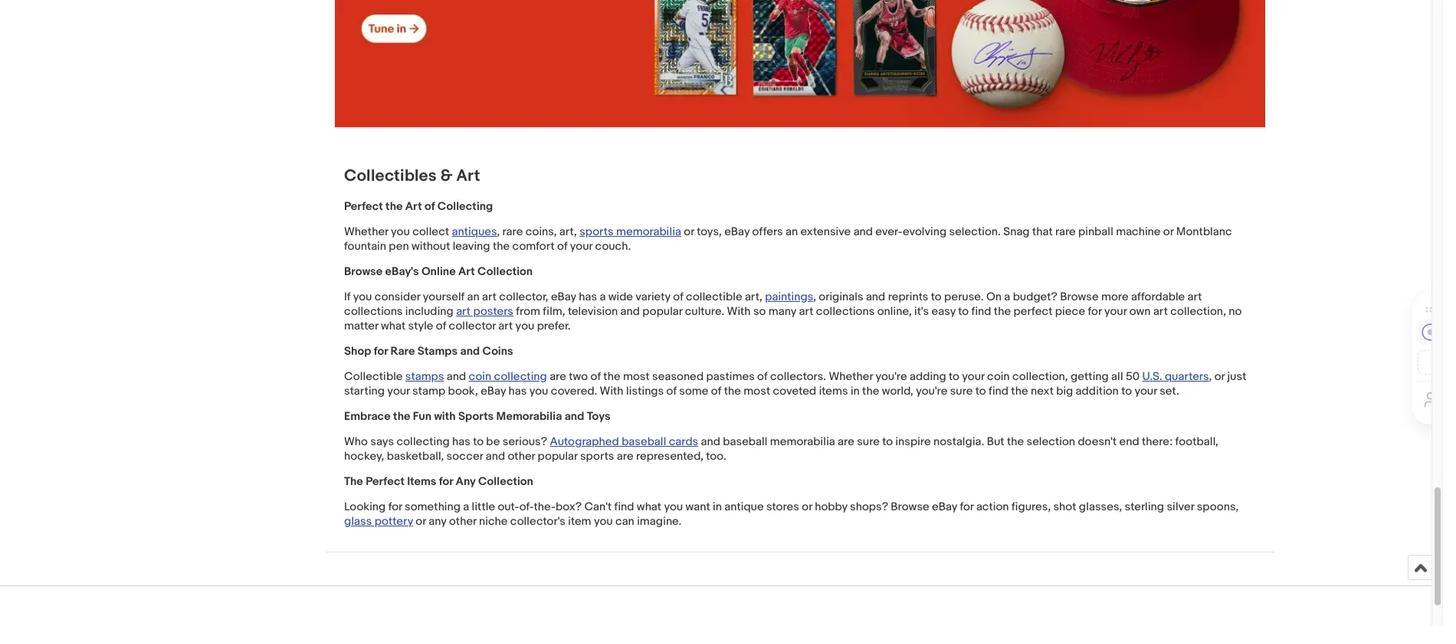 Task type: locate. For each thing, give the bounding box(es) containing it.
0 vertical spatial has
[[579, 290, 597, 304]]

collection, inside from film, television and popular culture. with so many art collections online, it's easy to find the perfect piece for your own art collection, no matter what style of collector art you prefer.
[[1171, 304, 1227, 319]]

if you consider yourself an art collector, ebay has a wide variety of collectible art, paintings
[[344, 290, 814, 304]]

memorabilia down coveted
[[770, 434, 835, 449]]

ebay left action
[[932, 500, 958, 514]]

embrace the fun with sports memorabilia and toys
[[344, 409, 611, 424]]

doesn't
[[1078, 434, 1117, 449]]

selection
[[1027, 434, 1076, 449]]

0 horizontal spatial popular
[[538, 449, 578, 464]]

1 horizontal spatial memorabilia
[[770, 434, 835, 449]]

what
[[381, 319, 406, 333], [637, 500, 662, 514]]

rare right that
[[1056, 224, 1076, 239]]

looking for something a little out-of-the-box? can't find what you want in antique stores or hobby shops? browse ebay for action figures, shot glasses, sterling silver spoons, glass pottery or any other niche collector's item you can imagine.
[[344, 500, 1239, 529]]

has inside , or just starting your stamp book, ebay has you covered. with listings of some of the most coveted items in the world, you're sure to find the next big addition to your set.
[[509, 384, 527, 398]]

own
[[1130, 304, 1151, 319]]

and left "ever-" at top right
[[854, 224, 873, 239]]

glass pottery link
[[344, 514, 413, 529]]

are down items
[[838, 434, 855, 449]]

are left two
[[550, 369, 566, 384]]

, for including
[[814, 290, 816, 304]]

most left the seasoned
[[623, 369, 650, 384]]

1 vertical spatial what
[[637, 500, 662, 514]]

0 horizontal spatial other
[[449, 514, 477, 529]]

1 vertical spatial collection
[[478, 474, 534, 489]]

has up memorabilia
[[509, 384, 527, 398]]

collections
[[344, 304, 403, 319], [816, 304, 875, 319]]

sports inside and baseball memorabilia are sure to inspire nostalgia. but the selection doesn't end there: football, hockey, basketball, soccer and other popular sports are represented, too.
[[580, 449, 614, 464]]

0 horizontal spatial what
[[381, 319, 406, 333]]

0 vertical spatial sure
[[950, 384, 973, 398]]

find right 'easy'
[[972, 304, 992, 319]]

who says collecting has to be serious? autographed baseball cards
[[344, 434, 699, 449]]

ebay up embrace the fun with sports memorabilia and toys
[[481, 384, 506, 398]]

basketball,
[[387, 449, 444, 464]]

u.s.
[[1143, 369, 1163, 384]]

0 vertical spatial other
[[508, 449, 535, 464]]

collection
[[478, 264, 533, 279], [478, 474, 534, 489]]

browse
[[344, 264, 383, 279], [1060, 290, 1099, 304], [891, 500, 930, 514]]

a right on
[[1005, 290, 1011, 304]]

your left "set."
[[1135, 384, 1157, 398]]

of right style
[[436, 319, 446, 333]]

1 vertical spatial collection,
[[1013, 369, 1068, 384]]

other right be
[[508, 449, 535, 464]]

from film, television and popular culture. with so many art collections online, it's easy to find the perfect piece for your own art collection, no matter what style of collector art you prefer.
[[344, 304, 1242, 333]]

an right offers
[[786, 224, 798, 239]]

collection up out-
[[478, 474, 534, 489]]

you're inside , or just starting your stamp book, ebay has you covered. with listings of some of the most coveted items in the world, you're sure to find the next big addition to your set.
[[916, 384, 948, 398]]

you left prefer.
[[516, 319, 535, 333]]

0 vertical spatial with
[[727, 304, 751, 319]]

1 vertical spatial memorabilia
[[770, 434, 835, 449]]

art down leaving
[[458, 264, 475, 279]]

or left toys,
[[684, 224, 694, 239]]

of inside from film, television and popular culture. with so many art collections online, it's easy to find the perfect piece for your own art collection, no matter what style of collector art you prefer.
[[436, 319, 446, 333]]

sure inside , or just starting your stamp book, ebay has you covered. with listings of some of the most coveted items in the world, you're sure to find the next big addition to your set.
[[950, 384, 973, 398]]

2 horizontal spatial browse
[[1060, 290, 1099, 304]]

browse inside , originals and reprints to peruse. on a budget? browse more affordable art collections including
[[1060, 290, 1099, 304]]

art, left many at right
[[745, 290, 763, 304]]

evolving
[[903, 224, 947, 239]]

0 horizontal spatial sure
[[857, 434, 880, 449]]

1 horizontal spatial coin
[[987, 369, 1010, 384]]

a left wide
[[600, 290, 606, 304]]

None text field
[[335, 0, 1266, 128]]

item
[[568, 514, 592, 529]]

1 horizontal spatial browse
[[891, 500, 930, 514]]

the perfect items for any collection
[[344, 474, 534, 489]]

0 horizontal spatial you're
[[876, 369, 907, 384]]

of left the some
[[667, 384, 677, 398]]

, left originals
[[814, 290, 816, 304]]

getting
[[1071, 369, 1109, 384]]

1 horizontal spatial popular
[[643, 304, 683, 319]]

50
[[1126, 369, 1140, 384]]

0 vertical spatial memorabilia
[[616, 224, 682, 239]]

0 vertical spatial collection
[[478, 264, 533, 279]]

collecting down 'coins'
[[494, 369, 547, 384]]

for right piece
[[1088, 304, 1102, 319]]

2 vertical spatial find
[[614, 500, 634, 514]]

2 vertical spatial has
[[452, 434, 471, 449]]

perfect the art of collecting
[[344, 199, 493, 214]]

of
[[425, 199, 435, 214], [557, 239, 568, 254], [673, 290, 684, 304], [436, 319, 446, 333], [591, 369, 601, 384], [758, 369, 768, 384], [667, 384, 677, 398], [711, 384, 722, 398]]

baseball left cards
[[622, 434, 666, 449]]

art for the
[[405, 199, 422, 214]]

for left rare
[[374, 344, 388, 359]]

1 horizontal spatial rare
[[1056, 224, 1076, 239]]

browse right the shops?
[[891, 500, 930, 514]]

1 horizontal spatial collection,
[[1171, 304, 1227, 319]]

sure inside and baseball memorabilia are sure to inspire nostalgia. but the selection doesn't end there: football, hockey, basketball, soccer and other popular sports are represented, too.
[[857, 434, 880, 449]]

2 horizontal spatial ,
[[1209, 369, 1212, 384]]

and left reprints at the right of the page
[[866, 290, 886, 304]]

0 vertical spatial sports
[[580, 224, 614, 239]]

collections inside from film, television and popular culture. with so many art collections online, it's easy to find the perfect piece for your own art collection, no matter what style of collector art you prefer.
[[816, 304, 875, 319]]

what up rare
[[381, 319, 406, 333]]

whether left 'world,'
[[829, 369, 873, 384]]

has left wide
[[579, 290, 597, 304]]

collections left online,
[[816, 304, 875, 319]]

browse down fountain
[[344, 264, 383, 279]]

browse inside looking for something a little out-of-the-box? can't find what you want in antique stores or hobby shops? browse ebay for action figures, shot glasses, sterling silver spoons, glass pottery or any other niche collector's item you can imagine.
[[891, 500, 930, 514]]

0 horizontal spatial art,
[[560, 224, 577, 239]]

2 horizontal spatial a
[[1005, 290, 1011, 304]]

1 vertical spatial collecting
[[397, 434, 450, 449]]

what inside looking for something a little out-of-the-box? can't find what you want in antique stores or hobby shops? browse ebay for action figures, shot glasses, sterling silver spoons, glass pottery or any other niche collector's item you can imagine.
[[637, 500, 662, 514]]

art down collectibles & art
[[405, 199, 422, 214]]

2 horizontal spatial has
[[579, 290, 597, 304]]

cards
[[669, 434, 699, 449]]

without
[[412, 239, 450, 254]]

your right adding
[[962, 369, 985, 384]]

1 vertical spatial sports
[[580, 449, 614, 464]]

so
[[754, 304, 766, 319]]

1 vertical spatial other
[[449, 514, 477, 529]]

collections up shop on the bottom left of the page
[[344, 304, 403, 319]]

the right the some
[[724, 384, 741, 398]]

collection,
[[1171, 304, 1227, 319], [1013, 369, 1068, 384]]

0 horizontal spatial rare
[[503, 224, 523, 239]]

art right affordable
[[1188, 290, 1202, 304]]

and inside "or toys, ebay offers an extensive and ever-evolving selection. snag that rare pinball machine or montblanc fountain pen without leaving the comfort of your couch."
[[854, 224, 873, 239]]

you left collect
[[391, 224, 410, 239]]

end
[[1120, 434, 1140, 449]]

of-
[[519, 500, 534, 514]]

memorabilia
[[616, 224, 682, 239], [770, 434, 835, 449]]

hobby
[[815, 500, 848, 514]]

popular inside from film, television and popular culture. with so many art collections online, it's easy to find the perfect piece for your own art collection, no matter what style of collector art you prefer.
[[643, 304, 683, 319]]

find inside looking for something a little out-of-the-box? can't find what you want in antique stores or hobby shops? browse ebay for action figures, shot glasses, sterling silver spoons, glass pottery or any other niche collector's item you can imagine.
[[614, 500, 634, 514]]

of right the coins,
[[557, 239, 568, 254]]

collections inside , originals and reprints to peruse. on a budget? browse more affordable art collections including
[[344, 304, 403, 319]]

the left "perfect"
[[994, 304, 1011, 319]]

2 rare from the left
[[1056, 224, 1076, 239]]

, inside , originals and reprints to peruse. on a budget? browse more affordable art collections including
[[814, 290, 816, 304]]

1 vertical spatial ,
[[814, 290, 816, 304]]

0 vertical spatial in
[[851, 384, 860, 398]]

2 baseball from the left
[[723, 434, 768, 449]]

has for a
[[579, 290, 597, 304]]

collection, left getting
[[1013, 369, 1068, 384]]

2 sports from the top
[[580, 449, 614, 464]]

in right items
[[851, 384, 860, 398]]

or left hobby
[[802, 500, 812, 514]]

whether left pen
[[344, 224, 388, 239]]

the left fun
[[393, 409, 411, 424]]

an inside "or toys, ebay offers an extensive and ever-evolving selection. snag that rare pinball machine or montblanc fountain pen without leaving the comfort of your couch."
[[786, 224, 798, 239]]

0 vertical spatial collecting
[[494, 369, 547, 384]]

has down sports
[[452, 434, 471, 449]]

,
[[497, 224, 500, 239], [814, 290, 816, 304], [1209, 369, 1212, 384]]

you're right 'world,'
[[916, 384, 948, 398]]

1 vertical spatial find
[[989, 384, 1009, 398]]

browse left 'more'
[[1060, 290, 1099, 304]]

in right want
[[713, 500, 722, 514]]

for left any
[[439, 474, 453, 489]]

1 horizontal spatial baseball
[[723, 434, 768, 449]]

art right own
[[1154, 304, 1168, 319]]

0 vertical spatial popular
[[643, 304, 683, 319]]

the left 'world,'
[[863, 384, 880, 398]]

none text field inside collectibles & art main content
[[335, 0, 1266, 128]]

perfect
[[344, 199, 383, 214], [366, 474, 405, 489]]

to
[[931, 290, 942, 304], [959, 304, 969, 319], [949, 369, 960, 384], [976, 384, 986, 398], [1122, 384, 1132, 398], [473, 434, 484, 449], [883, 434, 893, 449]]

has for you
[[509, 384, 527, 398]]

you're left adding
[[876, 369, 907, 384]]

0 vertical spatial collection,
[[1171, 304, 1227, 319]]

spoons,
[[1197, 500, 1239, 514]]

machine
[[1116, 224, 1161, 239]]

the right but
[[1007, 434, 1024, 449]]

1 vertical spatial art,
[[745, 290, 763, 304]]

collecting down fun
[[397, 434, 450, 449]]

sports right the coins,
[[580, 224, 614, 239]]

just
[[1228, 369, 1247, 384]]

0 horizontal spatial are
[[550, 369, 566, 384]]

0 vertical spatial find
[[972, 304, 992, 319]]

perfect right the in the bottom left of the page
[[366, 474, 405, 489]]

memorabilia left toys,
[[616, 224, 682, 239]]

1 vertical spatial browse
[[1060, 290, 1099, 304]]

stores
[[767, 500, 800, 514]]

1 collections from the left
[[344, 304, 403, 319]]

rare
[[503, 224, 523, 239], [1056, 224, 1076, 239]]

1 vertical spatial has
[[509, 384, 527, 398]]

including
[[405, 304, 454, 319]]

the right leaving
[[493, 239, 510, 254]]

football,
[[1176, 434, 1219, 449]]

your left 'couch.'
[[570, 239, 593, 254]]

art, right the coins,
[[560, 224, 577, 239]]

montblanc
[[1177, 224, 1232, 239]]

sure
[[950, 384, 973, 398], [857, 434, 880, 449]]

, left "just"
[[1209, 369, 1212, 384]]

find left next
[[989, 384, 1009, 398]]

stamp
[[413, 384, 445, 398]]

can
[[616, 514, 635, 529]]

wide
[[609, 290, 633, 304]]

can't
[[585, 500, 612, 514]]

1 vertical spatial sure
[[857, 434, 880, 449]]

next
[[1031, 384, 1054, 398]]

collection up collector,
[[478, 264, 533, 279]]

no
[[1229, 304, 1242, 319]]

2 vertical spatial art
[[458, 264, 475, 279]]

0 vertical spatial browse
[[344, 264, 383, 279]]

, right leaving
[[497, 224, 500, 239]]

2 collections from the left
[[816, 304, 875, 319]]

0 vertical spatial perfect
[[344, 199, 383, 214]]

1 horizontal spatial you're
[[916, 384, 948, 398]]

1 horizontal spatial other
[[508, 449, 535, 464]]

what right can
[[637, 500, 662, 514]]

affordable
[[1132, 290, 1185, 304]]

to inside from film, television and popular culture. with so many art collections online, it's easy to find the perfect piece for your own art collection, no matter what style of collector art you prefer.
[[959, 304, 969, 319]]

covered.
[[551, 384, 597, 398]]

1 horizontal spatial a
[[600, 290, 606, 304]]

and right stamp on the bottom
[[447, 369, 466, 384]]

for left action
[[960, 500, 974, 514]]

1 horizontal spatial in
[[851, 384, 860, 398]]

, inside , or just starting your stamp book, ebay has you covered. with listings of some of the most coveted items in the world, you're sure to find the next big addition to your set.
[[1209, 369, 1212, 384]]

you
[[391, 224, 410, 239], [353, 290, 372, 304], [516, 319, 535, 333], [530, 384, 548, 398], [664, 500, 683, 514], [594, 514, 613, 529]]

collection, left no
[[1171, 304, 1227, 319]]

2 vertical spatial ,
[[1209, 369, 1212, 384]]

the down collectibles
[[386, 199, 403, 214]]

0 horizontal spatial collection,
[[1013, 369, 1068, 384]]

1 horizontal spatial has
[[509, 384, 527, 398]]

most
[[623, 369, 650, 384], [744, 384, 771, 398]]

world,
[[882, 384, 914, 398]]

silver
[[1167, 500, 1195, 514]]

find
[[972, 304, 992, 319], [989, 384, 1009, 398], [614, 500, 634, 514]]

you left want
[[664, 500, 683, 514]]

collectible
[[686, 290, 743, 304]]

0 vertical spatial an
[[786, 224, 798, 239]]

piece
[[1056, 304, 1086, 319]]

ebay live image image
[[335, 0, 1266, 127]]

autographed
[[550, 434, 619, 449]]

that
[[1033, 224, 1053, 239]]

1 horizontal spatial collections
[[816, 304, 875, 319]]

1 vertical spatial with
[[600, 384, 624, 398]]

coin left next
[[987, 369, 1010, 384]]

1 vertical spatial whether
[[829, 369, 873, 384]]

popular left culture.
[[643, 304, 683, 319]]

1 vertical spatial in
[[713, 500, 722, 514]]

1 horizontal spatial ,
[[814, 290, 816, 304]]

art inside , originals and reprints to peruse. on a budget? browse more affordable art collections including
[[1188, 290, 1202, 304]]

sports down toys
[[580, 449, 614, 464]]

a
[[600, 290, 606, 304], [1005, 290, 1011, 304], [463, 500, 469, 514]]

0 horizontal spatial a
[[463, 500, 469, 514]]

collector
[[449, 319, 496, 333]]

0 vertical spatial what
[[381, 319, 406, 333]]

rare inside "or toys, ebay offers an extensive and ever-evolving selection. snag that rare pinball machine or montblanc fountain pen without leaving the comfort of your couch."
[[1056, 224, 1076, 239]]

art posters
[[456, 304, 514, 319]]

1 horizontal spatial art,
[[745, 290, 763, 304]]

memorabilia inside and baseball memorabilia are sure to inspire nostalgia. but the selection doesn't end there: football, hockey, basketball, soccer and other popular sports are represented, too.
[[770, 434, 835, 449]]

sure left 'inspire'
[[857, 434, 880, 449]]

1 horizontal spatial with
[[727, 304, 751, 319]]

or inside , or just starting your stamp book, ebay has you covered. with listings of some of the most coveted items in the world, you're sure to find the next big addition to your set.
[[1215, 369, 1225, 384]]

0 horizontal spatial in
[[713, 500, 722, 514]]

originals
[[819, 290, 864, 304]]

1 horizontal spatial what
[[637, 500, 662, 514]]

or left "just"
[[1215, 369, 1225, 384]]

0 horizontal spatial an
[[467, 290, 480, 304]]

toys
[[587, 409, 611, 424]]

fountain
[[344, 239, 386, 254]]

1 collection from the top
[[478, 264, 533, 279]]

1 vertical spatial popular
[[538, 449, 578, 464]]

1 horizontal spatial most
[[744, 384, 771, 398]]

1 vertical spatial art
[[405, 199, 422, 214]]

the inside "or toys, ebay offers an extensive and ever-evolving selection. snag that rare pinball machine or montblanc fountain pen without leaving the comfort of your couch."
[[493, 239, 510, 254]]

ebay inside , or just starting your stamp book, ebay has you covered. with listings of some of the most coveted items in the world, you're sure to find the next big addition to your set.
[[481, 384, 506, 398]]

2 coin from the left
[[987, 369, 1010, 384]]

and right television
[[621, 304, 640, 319]]

0 horizontal spatial with
[[600, 384, 624, 398]]

1 rare from the left
[[503, 224, 523, 239]]

a left little at the left
[[463, 500, 469, 514]]

2 vertical spatial browse
[[891, 500, 930, 514]]

1 horizontal spatial sure
[[950, 384, 973, 398]]

find right can't
[[614, 500, 634, 514]]

find inside from film, television and popular culture. with so many art collections online, it's easy to find the perfect piece for your own art collection, no matter what style of collector art you prefer.
[[972, 304, 992, 319]]

0 horizontal spatial memorabilia
[[616, 224, 682, 239]]

ever-
[[876, 224, 903, 239]]

0 horizontal spatial has
[[452, 434, 471, 449]]

0 horizontal spatial baseball
[[622, 434, 666, 449]]

the
[[386, 199, 403, 214], [493, 239, 510, 254], [994, 304, 1011, 319], [604, 369, 621, 384], [724, 384, 741, 398], [863, 384, 880, 398], [1011, 384, 1028, 398], [393, 409, 411, 424], [1007, 434, 1024, 449]]

1 horizontal spatial an
[[786, 224, 798, 239]]

0 horizontal spatial ,
[[497, 224, 500, 239]]

most left coveted
[[744, 384, 771, 398]]

in
[[851, 384, 860, 398], [713, 500, 722, 514]]

0 horizontal spatial collections
[[344, 304, 403, 319]]

set.
[[1160, 384, 1180, 398]]

1 horizontal spatial are
[[617, 449, 634, 464]]

collectors.
[[770, 369, 826, 384]]

you up memorabilia
[[530, 384, 548, 398]]

1 vertical spatial an
[[467, 290, 480, 304]]

your left own
[[1105, 304, 1127, 319]]

listings
[[626, 384, 664, 398]]

0 vertical spatial art
[[456, 166, 480, 186]]

and
[[854, 224, 873, 239], [866, 290, 886, 304], [621, 304, 640, 319], [460, 344, 480, 359], [447, 369, 466, 384], [565, 409, 584, 424], [701, 434, 721, 449], [486, 449, 505, 464]]

other right any
[[449, 514, 477, 529]]

baseball right cards
[[723, 434, 768, 449]]

0 horizontal spatial most
[[623, 369, 650, 384]]

0 horizontal spatial coin
[[469, 369, 492, 384]]

0 vertical spatial whether
[[344, 224, 388, 239]]

collecting
[[438, 199, 493, 214]]

pastimes
[[707, 369, 755, 384]]

perfect
[[1014, 304, 1053, 319]]



Task type: describe. For each thing, give the bounding box(es) containing it.
shops?
[[850, 500, 889, 514]]

action
[[977, 500, 1009, 514]]

peruse.
[[945, 290, 984, 304]]

ebay inside looking for something a little out-of-the-box? can't find what you want in antique stores or hobby shops? browse ebay for action figures, shot glasses, sterling silver spoons, glass pottery or any other niche collector's item you can imagine.
[[932, 500, 958, 514]]

leaving
[[453, 239, 490, 254]]

the inside and baseball memorabilia are sure to inspire nostalgia. but the selection doesn't end there: football, hockey, basketball, soccer and other popular sports are represented, too.
[[1007, 434, 1024, 449]]

in inside looking for something a little out-of-the-box? can't find what you want in antique stores or hobby shops? browse ebay for action figures, shot glasses, sterling silver spoons, glass pottery or any other niche collector's item you can imagine.
[[713, 500, 722, 514]]

of right pastimes
[[758, 369, 768, 384]]

all
[[1112, 369, 1124, 384]]

1 vertical spatial perfect
[[366, 474, 405, 489]]

, for some
[[1209, 369, 1212, 384]]

figures,
[[1012, 500, 1051, 514]]

a inside looking for something a little out-of-the-box? can't find what you want in antique stores or hobby shops? browse ebay for action figures, shot glasses, sterling silver spoons, glass pottery or any other niche collector's item you can imagine.
[[463, 500, 469, 514]]

antique
[[725, 500, 764, 514]]

budget?
[[1013, 290, 1058, 304]]

art for &
[[456, 166, 480, 186]]

variety
[[636, 290, 671, 304]]

offers
[[753, 224, 783, 239]]

paintings link
[[765, 290, 814, 304]]

you right if on the left of the page
[[353, 290, 372, 304]]

sports
[[458, 409, 494, 424]]

out-
[[498, 500, 520, 514]]

you left can
[[594, 514, 613, 529]]

posters
[[473, 304, 514, 319]]

an for offers
[[786, 224, 798, 239]]

who
[[344, 434, 368, 449]]

nostalgia.
[[934, 434, 985, 449]]

the left next
[[1011, 384, 1028, 398]]

an for yourself
[[467, 290, 480, 304]]

inspire
[[896, 434, 931, 449]]

1 horizontal spatial whether
[[829, 369, 873, 384]]

whether you collect antiques , rare coins, art, sports memorabilia
[[344, 224, 682, 239]]

, originals and reprints to peruse. on a budget? browse more affordable art collections including
[[344, 290, 1202, 319]]

or left any
[[416, 514, 426, 529]]

to inside and baseball memorabilia are sure to inspire nostalgia. but the selection doesn't end there: football, hockey, basketball, soccer and other popular sports are represented, too.
[[883, 434, 893, 449]]

you inside from film, television and popular culture. with so many art collections online, it's easy to find the perfect piece for your own art collection, no matter what style of collector art you prefer.
[[516, 319, 535, 333]]

collectible
[[344, 369, 403, 384]]

2 horizontal spatial are
[[838, 434, 855, 449]]

and baseball memorabilia are sure to inspire nostalgia. but the selection doesn't end there: football, hockey, basketball, soccer and other popular sports are represented, too.
[[344, 434, 1219, 464]]

collector,
[[499, 290, 549, 304]]

glasses,
[[1079, 500, 1122, 514]]

adding
[[910, 369, 947, 384]]

quarters
[[1165, 369, 1209, 384]]

ebay inside "or toys, ebay offers an extensive and ever-evolving selection. snag that rare pinball machine or montblanc fountain pen without leaving the comfort of your couch."
[[725, 224, 750, 239]]

your inside "or toys, ebay offers an extensive and ever-evolving selection. snag that rare pinball machine or montblanc fountain pen without leaving the comfort of your couch."
[[570, 239, 593, 254]]

collectibles & art
[[344, 166, 480, 186]]

1 horizontal spatial collecting
[[494, 369, 547, 384]]

easy
[[932, 304, 956, 319]]

1 coin from the left
[[469, 369, 492, 384]]

ebay's
[[385, 264, 419, 279]]

other inside and baseball memorabilia are sure to inspire nostalgia. but the selection doesn't end there: football, hockey, basketball, soccer and other popular sports are represented, too.
[[508, 449, 535, 464]]

style
[[408, 319, 433, 333]]

2 collection from the top
[[478, 474, 534, 489]]

culture.
[[685, 304, 725, 319]]

of inside "or toys, ebay offers an extensive and ever-evolving selection. snag that rare pinball machine or montblanc fountain pen without leaving the comfort of your couch."
[[557, 239, 568, 254]]

memorabilia
[[496, 409, 562, 424]]

find inside , or just starting your stamp book, ebay has you covered. with listings of some of the most coveted items in the world, you're sure to find the next big addition to your set.
[[989, 384, 1009, 398]]

what inside from film, television and popular culture. with so many art collections online, it's easy to find the perfect piece for your own art collection, no matter what style of collector art you prefer.
[[381, 319, 406, 333]]

1 sports from the top
[[580, 224, 614, 239]]

items
[[407, 474, 437, 489]]

0 horizontal spatial collecting
[[397, 434, 450, 449]]

0 vertical spatial ,
[[497, 224, 500, 239]]

0 vertical spatial art,
[[560, 224, 577, 239]]

art up collector
[[482, 290, 497, 304]]

a inside , originals and reprints to peruse. on a budget? browse more affordable art collections including
[[1005, 290, 1011, 304]]

of right the some
[[711, 384, 722, 398]]

hockey,
[[344, 449, 384, 464]]

paintings
[[765, 290, 814, 304]]

and left toys
[[565, 409, 584, 424]]

for right looking
[[388, 500, 402, 514]]

with inside from film, television and popular culture. with so many art collections online, it's easy to find the perfect piece for your own art collection, no matter what style of collector art you prefer.
[[727, 304, 751, 319]]

sterling
[[1125, 500, 1165, 514]]

be
[[486, 434, 500, 449]]

comfort
[[512, 239, 555, 254]]

or right machine on the right
[[1164, 224, 1174, 239]]

soccer
[[447, 449, 483, 464]]

and right cards
[[701, 434, 721, 449]]

art right many at right
[[799, 304, 814, 319]]

and inside from film, television and popular culture. with so many art collections online, it's easy to find the perfect piece for your own art collection, no matter what style of collector art you prefer.
[[621, 304, 640, 319]]

box?
[[556, 500, 582, 514]]

0 horizontal spatial whether
[[344, 224, 388, 239]]

rare
[[391, 344, 415, 359]]

art left posters
[[456, 304, 471, 319]]

most inside , or just starting your stamp book, ebay has you covered. with listings of some of the most coveted items in the world, you're sure to find the next big addition to your set.
[[744, 384, 771, 398]]

online
[[422, 264, 456, 279]]

any
[[456, 474, 476, 489]]

and down collector
[[460, 344, 480, 359]]

, or just starting your stamp book, ebay has you covered. with listings of some of the most coveted items in the world, you're sure to find the next big addition to your set.
[[344, 369, 1247, 398]]

u.s. quarters link
[[1143, 369, 1209, 384]]

for inside from film, television and popular culture. with so many art collections online, it's easy to find the perfect piece for your own art collection, no matter what style of collector art you prefer.
[[1088, 304, 1102, 319]]

serious?
[[503, 434, 547, 449]]

popular inside and baseball memorabilia are sure to inspire nostalgia. but the selection doesn't end there: football, hockey, basketball, soccer and other popular sports are represented, too.
[[538, 449, 578, 464]]

pinball
[[1079, 224, 1114, 239]]

shot
[[1054, 500, 1077, 514]]

other inside looking for something a little out-of-the-box? can't find what you want in antique stores or hobby shops? browse ebay for action figures, shot glasses, sterling silver spoons, glass pottery or any other niche collector's item you can imagine.
[[449, 514, 477, 529]]

0 horizontal spatial browse
[[344, 264, 383, 279]]

television
[[568, 304, 618, 319]]

of right variety
[[673, 290, 684, 304]]

glass
[[344, 514, 372, 529]]

online,
[[878, 304, 912, 319]]

you inside , or just starting your stamp book, ebay has you covered. with listings of some of the most coveted items in the world, you're sure to find the next big addition to your set.
[[530, 384, 548, 398]]

with inside , or just starting your stamp book, ebay has you covered. with listings of some of the most coveted items in the world, you're sure to find the next big addition to your set.
[[600, 384, 624, 398]]

imagine.
[[637, 514, 682, 529]]

stamps
[[405, 369, 444, 384]]

collectibles & art main content
[[326, 0, 1275, 567]]

of right two
[[591, 369, 601, 384]]

collectibles
[[344, 166, 437, 186]]

some
[[680, 384, 709, 398]]

your inside from film, television and popular culture. with so many art collections online, it's easy to find the perfect piece for your own art collection, no matter what style of collector art you prefer.
[[1105, 304, 1127, 319]]

the inside from film, television and popular culture. with so many art collections online, it's easy to find the perfect piece for your own art collection, no matter what style of collector art you prefer.
[[994, 304, 1011, 319]]

embrace
[[344, 409, 391, 424]]

niche
[[479, 514, 508, 529]]

two
[[569, 369, 588, 384]]

want
[[686, 500, 710, 514]]

book,
[[448, 384, 478, 398]]

ebay up prefer.
[[551, 290, 576, 304]]

sports memorabilia link
[[580, 224, 682, 239]]

the-
[[534, 500, 556, 514]]

and right soccer
[[486, 449, 505, 464]]

baseball inside and baseball memorabilia are sure to inspire nostalgia. but the selection doesn't end there: football, hockey, basketball, soccer and other popular sports are represented, too.
[[723, 434, 768, 449]]

to inside , originals and reprints to peruse. on a budget? browse more affordable art collections including
[[931, 290, 942, 304]]

of up collect
[[425, 199, 435, 214]]

pen
[[389, 239, 409, 254]]

&
[[440, 166, 453, 186]]

browse ebay's online art collection
[[344, 264, 533, 279]]

art posters link
[[456, 304, 514, 319]]

in inside , or just starting your stamp book, ebay has you covered. with listings of some of the most coveted items in the world, you're sure to find the next big addition to your set.
[[851, 384, 860, 398]]

if
[[344, 290, 351, 304]]

coins
[[483, 344, 513, 359]]

more
[[1102, 290, 1129, 304]]

and inside , originals and reprints to peruse. on a budget? browse more affordable art collections including
[[866, 290, 886, 304]]

your left stamp on the bottom
[[387, 384, 410, 398]]

big
[[1057, 384, 1073, 398]]

collect
[[413, 224, 449, 239]]

little
[[472, 500, 495, 514]]

antiques link
[[452, 224, 497, 239]]

it's
[[915, 304, 929, 319]]

looking
[[344, 500, 386, 514]]

the right two
[[604, 369, 621, 384]]

from
[[516, 304, 540, 319]]

1 baseball from the left
[[622, 434, 666, 449]]

there:
[[1142, 434, 1173, 449]]

art up 'coins'
[[499, 319, 513, 333]]



Task type: vqa. For each thing, say whether or not it's contained in the screenshot.
listings
yes



